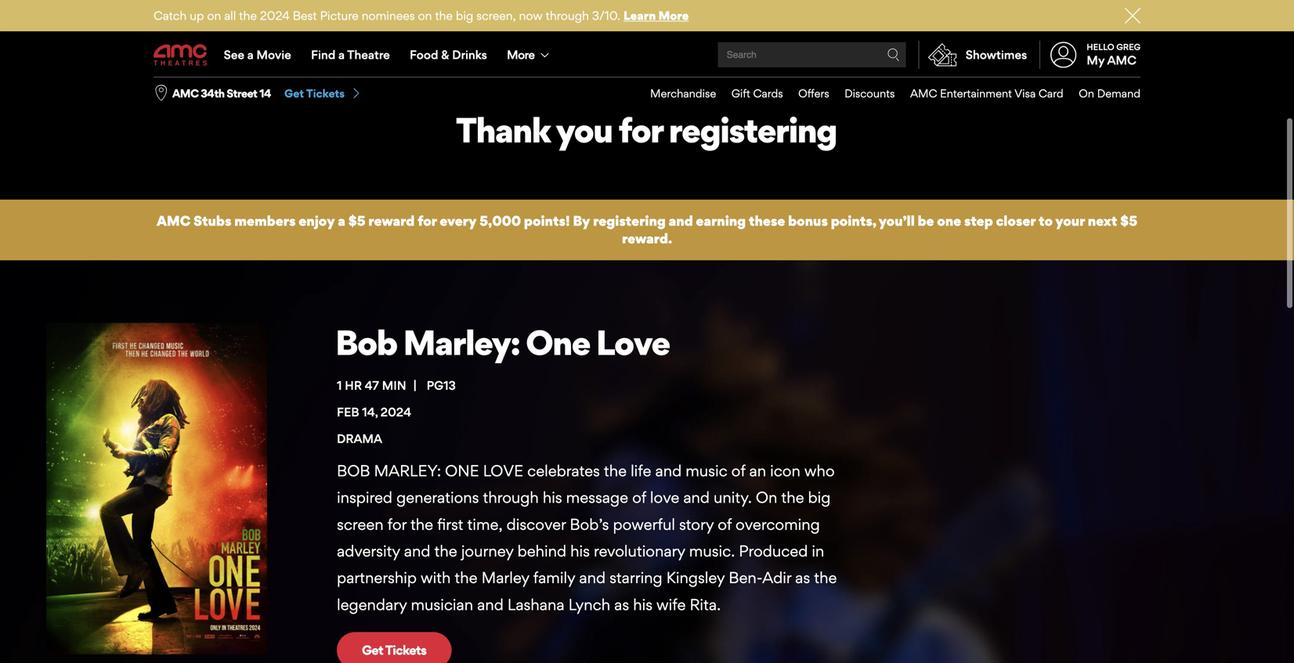 Task type: vqa. For each thing, say whether or not it's contained in the screenshot.
1st AFI's from the bottom of the page
no



Task type: describe. For each thing, give the bounding box(es) containing it.
discounts
[[845, 87, 895, 100]]

14
[[259, 87, 271, 100]]

journey
[[461, 542, 514, 561]]

1 vertical spatial his
[[570, 542, 590, 561]]

to
[[1039, 213, 1053, 229]]

step
[[964, 213, 993, 229]]

registering inside "amc stubs members enjoy a $5 reward for every 5,000 points! by registering and earning these bonus points, you'll be one step closer to your next $5 reward."
[[593, 213, 666, 229]]

1 horizontal spatial get tickets
[[362, 643, 426, 659]]

theatre
[[347, 47, 390, 62]]

produced
[[739, 542, 808, 561]]

in
[[812, 542, 824, 561]]

amc stubs members enjoy a $5 reward for every 5,000 points! by registering and earning these bonus points, you'll be one step closer to your next $5 reward.
[[157, 213, 1138, 247]]

closer
[[996, 213, 1036, 229]]

icon
[[770, 462, 801, 481]]

and down 'marley' at left
[[477, 596, 504, 615]]

powerful
[[613, 515, 675, 534]]

screen
[[337, 515, 384, 534]]

celebrates
[[527, 462, 600, 481]]

next
[[1088, 213, 1117, 229]]

a inside "amc stubs members enjoy a $5 reward for every 5,000 points! by registering and earning these bonus points, you'll be one step closer to your next $5 reward."
[[338, 213, 345, 229]]

reward.
[[622, 230, 672, 247]]

amc for amc entertainment visa card
[[910, 87, 937, 100]]

rita.
[[690, 596, 721, 615]]

0 horizontal spatial his
[[543, 489, 562, 507]]

hello
[[1087, 42, 1115, 52]]

unity.
[[714, 489, 752, 507]]

inspired
[[337, 489, 393, 507]]

min
[[382, 378, 406, 393]]

1 vertical spatial get
[[362, 643, 383, 659]]

go to my account page element
[[1040, 33, 1141, 77]]

music
[[686, 462, 728, 481]]

lynch
[[568, 596, 610, 615]]

my
[[1087, 53, 1105, 67]]

more inside more button
[[507, 47, 535, 62]]

street
[[227, 87, 257, 100]]

5,000
[[480, 213, 521, 229]]

a for theatre
[[338, 47, 345, 62]]

movie
[[256, 47, 291, 62]]

enjoy
[[299, 213, 335, 229]]

revolutionary
[[594, 542, 685, 561]]

see a movie
[[224, 47, 291, 62]]

merchandise
[[650, 87, 716, 100]]

tickets for the bottommost get tickets link
[[385, 643, 426, 659]]

visa
[[1015, 87, 1036, 100]]

drinks
[[452, 47, 487, 62]]

marley
[[481, 569, 529, 588]]

0 vertical spatial get tickets link
[[284, 86, 362, 101]]

music.
[[689, 542, 735, 561]]

a for movie
[[247, 47, 254, 62]]

close this dialog image
[[1267, 633, 1282, 649]]

lashana
[[508, 596, 565, 615]]

hello greg my amc
[[1087, 42, 1141, 67]]

and up lynch
[[579, 569, 606, 588]]

amc 34th street 14 button
[[172, 86, 271, 101]]

amc entertainment visa card
[[910, 87, 1064, 100]]

gift cards
[[732, 87, 783, 100]]

hr
[[345, 378, 362, 393]]

1 vertical spatial of
[[632, 489, 646, 507]]

love
[[483, 462, 523, 481]]

nominees
[[362, 8, 415, 23]]

1 hr 47 min
[[337, 378, 406, 393]]

1 vertical spatial 2024
[[381, 405, 411, 420]]

best
[[293, 8, 317, 23]]

search the AMC website text field
[[724, 49, 887, 61]]

be
[[918, 213, 934, 229]]

the down in
[[814, 569, 837, 588]]

greg
[[1117, 42, 1141, 52]]

up
[[190, 8, 204, 23]]

with
[[421, 569, 451, 588]]

see a movie link
[[214, 33, 301, 77]]

see
[[224, 47, 244, 62]]

reward
[[368, 213, 415, 229]]

drama
[[337, 432, 382, 446]]

members
[[234, 213, 296, 229]]

card
[[1039, 87, 1064, 100]]

now
[[519, 8, 543, 23]]

bob marley bonus points image
[[0, 0, 1294, 60]]

bob marley: one love celebrates the life and music of an icon who inspired generations through his message of love and unity. on the big screen for the first time, discover bob's powerful story of overcoming adversity and the journey behind his revolutionary music. produced in partnership with the marley family and starring kingsley ben-adir as the legendary musician and lashana lynch as his wife rita.
[[337, 462, 837, 615]]

bob's
[[570, 515, 609, 534]]

feb 14, 2024
[[337, 405, 411, 420]]

gift cards link
[[716, 78, 783, 110]]

amc for amc stubs members enjoy a $5 reward for every 5,000 points! by registering and earning these bonus points, you'll be one step closer to your next $5 reward.
[[157, 213, 191, 229]]

partnership
[[337, 569, 417, 588]]

screen,
[[477, 8, 516, 23]]

find a theatre
[[311, 47, 390, 62]]

adversity
[[337, 542, 400, 561]]

on inside bob marley: one love celebrates the life and music of an icon who inspired generations through his message of love and unity. on the big screen for the first time, discover bob's powerful story of overcoming adversity and the journey behind his revolutionary music. produced in partnership with the marley family and starring kingsley ben-adir as the legendary musician and lashana lynch as his wife rita.
[[756, 489, 777, 507]]

1 horizontal spatial on
[[1079, 87, 1094, 100]]

an
[[749, 462, 766, 481]]

on demand link
[[1064, 78, 1141, 110]]

thank you for registering
[[456, 109, 837, 151]]

0 vertical spatial big
[[456, 8, 473, 23]]

stubs
[[193, 213, 232, 229]]

0 vertical spatial for
[[618, 109, 663, 151]]



Task type: locate. For each thing, give the bounding box(es) containing it.
1 vertical spatial for
[[418, 213, 437, 229]]

menu down submit search icon
[[635, 78, 1141, 110]]

a right find
[[338, 47, 345, 62]]

&
[[441, 47, 449, 62]]

menu containing more
[[154, 33, 1141, 77]]

big left screen,
[[456, 8, 473, 23]]

you'll
[[879, 213, 915, 229]]

user profile image
[[1042, 42, 1086, 68]]

1 horizontal spatial get
[[362, 643, 383, 659]]

on
[[207, 8, 221, 23], [418, 8, 432, 23]]

1 vertical spatial big
[[808, 489, 831, 507]]

0 vertical spatial menu
[[154, 33, 1141, 77]]

life
[[631, 462, 651, 481]]

0 horizontal spatial get
[[284, 87, 304, 100]]

and up story
[[683, 489, 710, 507]]

entertainment
[[940, 87, 1012, 100]]

learn more link
[[624, 8, 689, 23]]

14,
[[362, 405, 378, 420]]

love
[[596, 322, 670, 363]]

adir
[[762, 569, 791, 588]]

0 vertical spatial more
[[659, 8, 689, 23]]

get tickets link
[[284, 86, 362, 101], [337, 633, 452, 664]]

menu down learn
[[154, 33, 1141, 77]]

find a theatre link
[[301, 33, 400, 77]]

musician
[[411, 596, 473, 615]]

1 vertical spatial registering
[[593, 213, 666, 229]]

get tickets link down legendary
[[337, 633, 452, 664]]

the right all
[[239, 8, 257, 23]]

0 vertical spatial 2024
[[260, 8, 290, 23]]

catch
[[154, 8, 187, 23]]

and inside "amc stubs members enjoy a $5 reward for every 5,000 points! by registering and earning these bonus points, you'll be one step closer to your next $5 reward."
[[669, 213, 693, 229]]

registering
[[669, 109, 837, 151], [593, 213, 666, 229]]

2024 left best
[[260, 8, 290, 23]]

one
[[526, 322, 590, 363]]

3/10.
[[592, 8, 621, 23]]

0 horizontal spatial $5
[[348, 213, 366, 229]]

and up love
[[655, 462, 682, 481]]

0 vertical spatial tickets
[[306, 87, 345, 100]]

menu containing merchandise
[[635, 78, 1141, 110]]

amc for amc 34th street 14
[[172, 87, 199, 100]]

tickets
[[306, 87, 345, 100], [385, 643, 426, 659]]

0 horizontal spatial on
[[756, 489, 777, 507]]

cards
[[753, 87, 783, 100]]

for left every on the top of page
[[418, 213, 437, 229]]

get tickets link down find
[[284, 86, 362, 101]]

message
[[566, 489, 628, 507]]

1 horizontal spatial as
[[795, 569, 810, 588]]

amc left stubs
[[157, 213, 191, 229]]

discover
[[507, 515, 566, 534]]

for inside bob marley: one love celebrates the life and music of an icon who inspired generations through his message of love and unity. on the big screen for the first time, discover bob's powerful story of overcoming adversity and the journey behind his revolutionary music. produced in partnership with the marley family and starring kingsley ben-adir as the legendary musician and lashana lynch as his wife rita.
[[388, 515, 407, 534]]

2 on from the left
[[418, 8, 432, 23]]

on left all
[[207, 8, 221, 23]]

food
[[410, 47, 438, 62]]

0 vertical spatial as
[[795, 569, 810, 588]]

legendary
[[337, 596, 407, 615]]

registering up 'reward.'
[[593, 213, 666, 229]]

2 horizontal spatial for
[[618, 109, 663, 151]]

0 vertical spatial get
[[284, 87, 304, 100]]

pg13
[[427, 378, 456, 393]]

you
[[556, 109, 612, 151]]

the down first
[[434, 542, 457, 561]]

on
[[1079, 87, 1094, 100], [756, 489, 777, 507]]

get down legendary
[[362, 643, 383, 659]]

on left 'demand'
[[1079, 87, 1094, 100]]

big down who on the right
[[808, 489, 831, 507]]

$5 left reward
[[348, 213, 366, 229]]

get tickets down legendary
[[362, 643, 426, 659]]

of left love
[[632, 489, 646, 507]]

on right nominees on the left of page
[[418, 8, 432, 23]]

get
[[284, 87, 304, 100], [362, 643, 383, 659]]

1 horizontal spatial through
[[546, 8, 589, 23]]

2 vertical spatial for
[[388, 515, 407, 534]]

big inside bob marley: one love celebrates the life and music of an icon who inspired generations through his message of love and unity. on the big screen for the first time, discover bob's powerful story of overcoming adversity and the journey behind his revolutionary music. produced in partnership with the marley family and starring kingsley ben-adir as the legendary musician and lashana lynch as his wife rita.
[[808, 489, 831, 507]]

thank
[[456, 109, 550, 151]]

wife
[[657, 596, 686, 615]]

1 horizontal spatial big
[[808, 489, 831, 507]]

a right enjoy
[[338, 213, 345, 229]]

0 horizontal spatial 2024
[[260, 8, 290, 23]]

bob
[[335, 322, 397, 363]]

for down merchandise
[[618, 109, 663, 151]]

0 vertical spatial registering
[[669, 109, 837, 151]]

all
[[224, 8, 236, 23]]

1
[[337, 378, 342, 393]]

0 vertical spatial get tickets
[[284, 87, 345, 100]]

demand
[[1097, 87, 1141, 100]]

as down "starring" on the bottom of the page
[[614, 596, 629, 615]]

2024 right 14,
[[381, 405, 411, 420]]

for inside "amc stubs members enjoy a $5 reward for every 5,000 points! by registering and earning these bonus points, you'll be one step closer to your next $5 reward."
[[418, 213, 437, 229]]

points! by
[[524, 213, 590, 229]]

get tickets
[[284, 87, 345, 100], [362, 643, 426, 659]]

showtimes link
[[919, 41, 1027, 69]]

amc 34th street 14
[[172, 87, 271, 100]]

1 vertical spatial tickets
[[385, 643, 426, 659]]

amc left 34th
[[172, 87, 199, 100]]

0 horizontal spatial more
[[507, 47, 535, 62]]

through
[[546, 8, 589, 23], [483, 489, 539, 507]]

behind
[[518, 542, 567, 561]]

for right screen
[[388, 515, 407, 534]]

1 horizontal spatial registering
[[669, 109, 837, 151]]

marley:
[[403, 322, 520, 363]]

$5
[[348, 213, 366, 229], [1120, 213, 1138, 229]]

amc down the showtimes image
[[910, 87, 937, 100]]

1 horizontal spatial 2024
[[381, 405, 411, 420]]

tickets down legendary
[[385, 643, 426, 659]]

amc down greg at the top of page
[[1107, 53, 1137, 67]]

1 $5 from the left
[[348, 213, 366, 229]]

showtimes
[[966, 47, 1027, 62]]

amc inside hello greg my amc
[[1107, 53, 1137, 67]]

0 horizontal spatial get tickets
[[284, 87, 345, 100]]

of left an
[[731, 462, 745, 481]]

the
[[239, 8, 257, 23], [435, 8, 453, 23], [604, 462, 627, 481], [781, 489, 804, 507], [410, 515, 433, 534], [434, 542, 457, 561], [455, 569, 478, 588], [814, 569, 837, 588]]

1 horizontal spatial his
[[570, 542, 590, 561]]

and up "with"
[[404, 542, 430, 561]]

points,
[[831, 213, 876, 229]]

0 horizontal spatial as
[[614, 596, 629, 615]]

through right now at the top of the page
[[546, 8, 589, 23]]

1 horizontal spatial more
[[659, 8, 689, 23]]

his down "starring" on the bottom of the page
[[633, 596, 653, 615]]

2 vertical spatial of
[[718, 515, 732, 534]]

34th
[[201, 87, 224, 100]]

showtimes image
[[920, 41, 966, 69]]

0 horizontal spatial registering
[[593, 213, 666, 229]]

2 horizontal spatial his
[[633, 596, 653, 615]]

generations
[[396, 489, 479, 507]]

get tickets down find
[[284, 87, 345, 100]]

through down love
[[483, 489, 539, 507]]

1 on from the left
[[207, 8, 221, 23]]

0 horizontal spatial on
[[207, 8, 221, 23]]

0 vertical spatial on
[[1079, 87, 1094, 100]]

1 vertical spatial as
[[614, 596, 629, 615]]

food & drinks link
[[400, 33, 497, 77]]

0 horizontal spatial tickets
[[306, 87, 345, 100]]

2 vertical spatial his
[[633, 596, 653, 615]]

learn
[[624, 8, 656, 23]]

menu
[[154, 33, 1141, 77], [635, 78, 1141, 110]]

his down celebrates
[[543, 489, 562, 507]]

a right see
[[247, 47, 254, 62]]

these
[[749, 213, 785, 229]]

1 vertical spatial on
[[756, 489, 777, 507]]

1 vertical spatial more
[[507, 47, 535, 62]]

1 horizontal spatial for
[[418, 213, 437, 229]]

the up &
[[435, 8, 453, 23]]

0 horizontal spatial for
[[388, 515, 407, 534]]

0 horizontal spatial big
[[456, 8, 473, 23]]

amc logo image
[[154, 44, 208, 66], [154, 44, 208, 66]]

$5 right next
[[1120, 213, 1138, 229]]

tickets down find
[[306, 87, 345, 100]]

1 vertical spatial get tickets
[[362, 643, 426, 659]]

the left life
[[604, 462, 627, 481]]

love
[[650, 489, 679, 507]]

earning
[[696, 213, 746, 229]]

1 horizontal spatial on
[[418, 8, 432, 23]]

0 vertical spatial his
[[543, 489, 562, 507]]

amc
[[1107, 53, 1137, 67], [910, 87, 937, 100], [172, 87, 199, 100], [157, 213, 191, 229]]

tickets for the topmost get tickets link
[[306, 87, 345, 100]]

1 horizontal spatial tickets
[[385, 643, 426, 659]]

the left first
[[410, 515, 433, 534]]

on demand
[[1079, 87, 1141, 100]]

his down bob's
[[570, 542, 590, 561]]

47
[[365, 378, 379, 393]]

amc inside "amc stubs members enjoy a $5 reward for every 5,000 points! by registering and earning these bonus points, you'll be one step closer to your next $5 reward."
[[157, 213, 191, 229]]

food & drinks
[[410, 47, 487, 62]]

registering down gift cards at the right of the page
[[669, 109, 837, 151]]

feb
[[337, 405, 359, 420]]

more right learn
[[659, 8, 689, 23]]

0 horizontal spatial through
[[483, 489, 539, 507]]

submit search icon image
[[887, 49, 900, 61]]

bob
[[337, 462, 370, 481]]

2 $5 from the left
[[1120, 213, 1138, 229]]

offers link
[[783, 78, 829, 110]]

1 vertical spatial get tickets link
[[337, 633, 452, 664]]

of
[[731, 462, 745, 481], [632, 489, 646, 507], [718, 515, 732, 534]]

first
[[437, 515, 463, 534]]

a
[[247, 47, 254, 62], [338, 47, 345, 62], [338, 213, 345, 229]]

gift
[[732, 87, 750, 100]]

1 horizontal spatial $5
[[1120, 213, 1138, 229]]

on down an
[[756, 489, 777, 507]]

more down now at the top of the page
[[507, 47, 535, 62]]

merchandise link
[[635, 78, 716, 110]]

through inside bob marley: one love celebrates the life and music of an icon who inspired generations through his message of love and unity. on the big screen for the first time, discover bob's powerful story of overcoming adversity and the journey behind his revolutionary music. produced in partnership with the marley family and starring kingsley ben-adir as the legendary musician and lashana lynch as his wife rita.
[[483, 489, 539, 507]]

the right "with"
[[455, 569, 478, 588]]

1 vertical spatial through
[[483, 489, 539, 507]]

get right 14
[[284, 87, 304, 100]]

of down unity.
[[718, 515, 732, 534]]

more
[[659, 8, 689, 23], [507, 47, 535, 62]]

one
[[937, 213, 961, 229]]

time,
[[467, 515, 503, 534]]

discounts link
[[829, 78, 895, 110]]

0 vertical spatial through
[[546, 8, 589, 23]]

amc inside button
[[172, 87, 199, 100]]

0 vertical spatial of
[[731, 462, 745, 481]]

1 vertical spatial menu
[[635, 78, 1141, 110]]

as
[[795, 569, 810, 588], [614, 596, 629, 615]]

and up 'reward.'
[[669, 213, 693, 229]]

the down the 'icon'
[[781, 489, 804, 507]]

as right adir at right bottom
[[795, 569, 810, 588]]

overcoming
[[736, 515, 820, 534]]

and
[[669, 213, 693, 229], [655, 462, 682, 481], [683, 489, 710, 507], [404, 542, 430, 561], [579, 569, 606, 588], [477, 596, 504, 615]]



